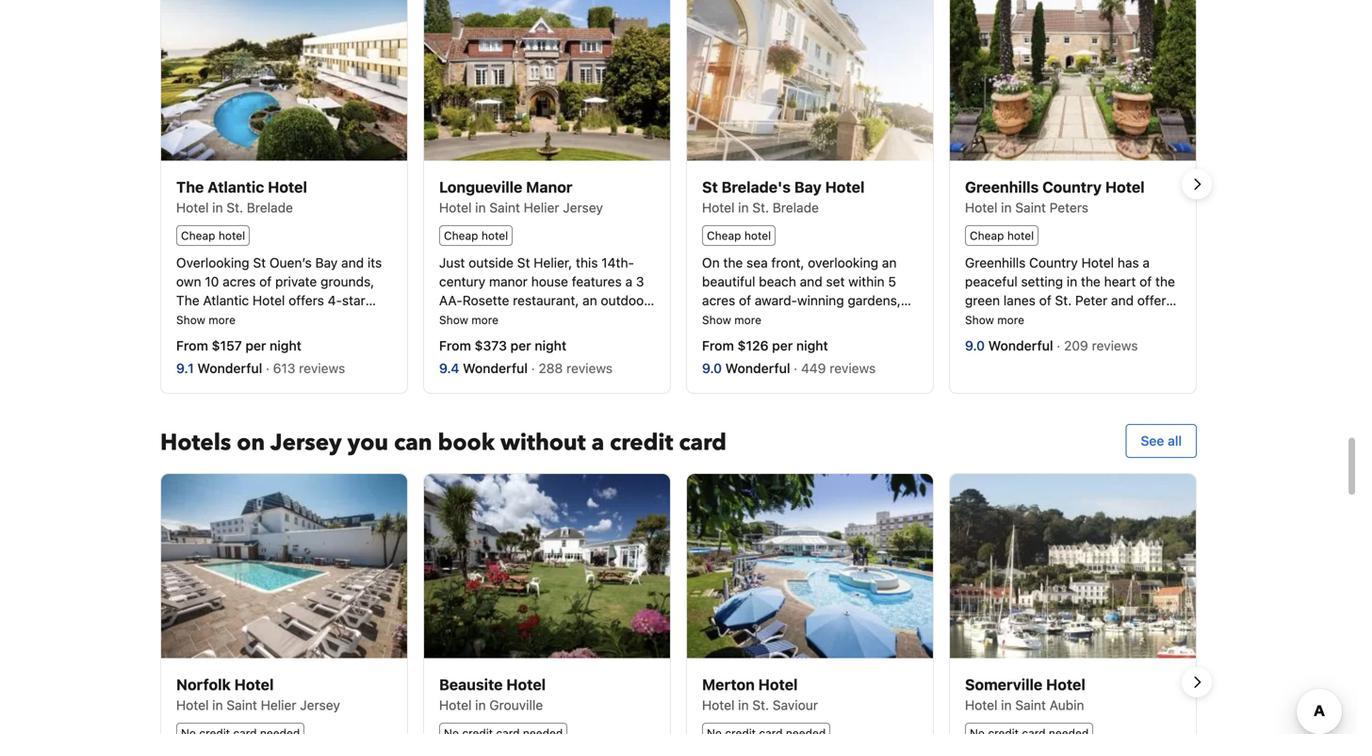 Task type: locate. For each thing, give the bounding box(es) containing it.
1 per from the left
[[245, 338, 266, 353]]

brelade inside the atlantic hotel hotel in st. brelade
[[247, 200, 293, 215]]

4 cheap from the left
[[970, 229, 1004, 242]]

country inside greenhills country hotel hotel in saint peters
[[1043, 178, 1102, 196]]

2 horizontal spatial per
[[772, 338, 793, 353]]

saint down norfolk at bottom left
[[227, 698, 257, 713]]

st. left the saviour
[[752, 698, 769, 713]]

in down longueville
[[475, 200, 486, 215]]

more up "surroundings."
[[209, 313, 236, 326]]

st. down brelade's
[[752, 200, 769, 215]]

card
[[679, 427, 727, 458]]

cheap hotel up outside
[[444, 229, 508, 242]]

0 horizontal spatial helier
[[261, 698, 296, 713]]

cheap for the
[[181, 229, 215, 242]]

per right $157
[[245, 338, 266, 353]]

show more up casual
[[439, 313, 499, 326]]

show more button for longueville
[[439, 311, 499, 327]]

show more
[[176, 313, 236, 326], [439, 313, 499, 326], [702, 313, 762, 326], [965, 313, 1025, 326]]

4 cheap hotel from the left
[[970, 229, 1034, 242]]

cheap down brelade's
[[707, 229, 741, 242]]

per for atlantic
[[245, 338, 266, 353]]

greenhills
[[965, 178, 1039, 196], [965, 255, 1026, 270]]

saint inside longueville manor hotel in saint helier jersey
[[489, 200, 520, 215]]

0 vertical spatial helier
[[524, 200, 559, 215]]

cheap up peaceful
[[970, 229, 1004, 242]]

helier for manor
[[524, 200, 559, 215]]

reviews inside the from $157 per night 9.1 wonderful 613 reviews
[[299, 360, 345, 376]]

3 show from the left
[[702, 313, 731, 326]]

st up acres
[[253, 255, 266, 270]]

night inside from $373 per night 9.4 wonderful 288 reviews
[[535, 338, 567, 353]]

from up scored 9.1 element
[[176, 338, 208, 353]]

atlantic inside the atlantic hotel hotel in st. brelade
[[208, 178, 264, 196]]

3
[[636, 274, 644, 289]]

2 pool from the left
[[1081, 311, 1107, 327]]

wonderful inside the from $157 per night 9.1 wonderful 613 reviews
[[197, 360, 262, 376]]

private
[[275, 274, 317, 289]]

show more button up casual
[[439, 311, 499, 327]]

show for greenhills
[[965, 313, 994, 326]]

rated wonderful element down $373 in the left of the page
[[463, 360, 531, 376]]

per
[[245, 338, 266, 353], [510, 338, 531, 353], [772, 338, 793, 353]]

cheap
[[181, 229, 215, 242], [444, 229, 478, 242], [707, 229, 741, 242], [970, 229, 1004, 242]]

1 horizontal spatial an
[[965, 311, 980, 327]]

1 vertical spatial the
[[176, 292, 199, 308]]

pretty,
[[1137, 311, 1176, 327]]

1 horizontal spatial night
[[535, 338, 567, 353]]

pool down the aa-
[[439, 311, 466, 327]]

saint inside somerville hotel hotel in saint aubin
[[1015, 698, 1046, 713]]

show more for the
[[176, 313, 236, 326]]

2 cheap from the left
[[444, 229, 478, 242]]

in inside greenhills country hotel has a peaceful setting in the heart of the green lanes of st. peter and offers an outdoor heated pool and pretty, colorful gardens.
[[1067, 274, 1077, 289]]

per inside from $126 per night 9.0 wonderful 449 reviews
[[772, 338, 793, 353]]

pool down the peter
[[1081, 311, 1107, 327]]

book
[[438, 427, 495, 458]]

helier inside longueville manor hotel in saint helier jersey
[[524, 200, 559, 215]]

0 vertical spatial an
[[583, 292, 597, 308]]

3 cheap from the left
[[707, 229, 741, 242]]

features
[[572, 274, 622, 289]]

jersey inside norfolk hotel hotel in saint helier jersey
[[300, 698, 340, 713]]

show more up $126
[[702, 313, 762, 326]]

cheap hotel for longueville
[[444, 229, 508, 242]]

rated wonderful element
[[988, 338, 1057, 353], [197, 360, 266, 376], [463, 360, 531, 376], [725, 360, 794, 376]]

night inside the from $157 per night 9.1 wonderful 613 reviews
[[270, 338, 302, 353]]

1 show more button from the left
[[176, 311, 236, 327]]

more down rosette
[[471, 313, 499, 326]]

1 vertical spatial atlantic
[[203, 292, 249, 308]]

outdoor inside just outside st helier, this 14th- century manor house features a 3 aa-rosette restaurant, an outdoor pool with al fresco dining and a casual cocktail bar.
[[601, 292, 649, 308]]

pool inside just outside st helier, this 14th- century manor house features a 3 aa-rosette restaurant, an outdoor pool with al fresco dining and a casual cocktail bar.
[[439, 311, 466, 327]]

from for st
[[702, 338, 734, 353]]

1 horizontal spatial helier
[[524, 200, 559, 215]]

in
[[212, 200, 223, 215], [475, 200, 486, 215], [738, 200, 749, 215], [1001, 200, 1012, 215], [1067, 274, 1077, 289], [284, 311, 295, 327], [212, 698, 223, 713], [475, 698, 486, 713], [738, 698, 749, 713], [1001, 698, 1012, 713]]

al
[[498, 311, 509, 327]]

st up manor
[[517, 255, 530, 270]]

more up $126
[[734, 313, 762, 326]]

reviews for the atlantic hotel
[[299, 360, 345, 376]]

scored 9.0 element for 209 reviews
[[965, 338, 988, 353]]

0 horizontal spatial brelade
[[247, 200, 293, 215]]

0 horizontal spatial bay
[[315, 255, 338, 270]]

4 more from the left
[[997, 313, 1025, 326]]

1 the from the top
[[176, 178, 204, 196]]

atlantic
[[208, 178, 264, 196], [203, 292, 249, 308]]

cheap hotel down brelade's
[[707, 229, 771, 242]]

wonderful inside from $126 per night 9.0 wonderful 449 reviews
[[725, 360, 790, 376]]

1 horizontal spatial bay
[[794, 178, 822, 196]]

wonderful for longueville manor
[[463, 360, 528, 376]]

the up the peter
[[1081, 274, 1101, 289]]

outdoor down lanes
[[983, 311, 1031, 327]]

0 horizontal spatial outdoor
[[601, 292, 649, 308]]

in down 'merton'
[[738, 698, 749, 713]]

outdoor inside greenhills country hotel has a peaceful setting in the heart of the green lanes of st. peter and offers an outdoor heated pool and pretty, colorful gardens.
[[983, 311, 1031, 327]]

per inside the from $157 per night 9.1 wonderful 613 reviews
[[245, 338, 266, 353]]

of
[[259, 274, 272, 289], [1140, 274, 1152, 289], [1039, 292, 1052, 308]]

from 209 reviews element
[[1057, 338, 1142, 353]]

0 vertical spatial outdoor
[[601, 292, 649, 308]]

per left bar.
[[510, 338, 531, 353]]

2 the from the top
[[176, 292, 199, 308]]

1 horizontal spatial of
[[1039, 292, 1052, 308]]

4 show from the left
[[965, 313, 994, 326]]

night
[[270, 338, 302, 353], [535, 338, 567, 353], [796, 338, 828, 353]]

bay right brelade's
[[794, 178, 822, 196]]

from
[[176, 338, 208, 353], [439, 338, 471, 353], [702, 338, 734, 353]]

saint for norfolk hotel
[[227, 698, 257, 713]]

rated wonderful element down $157
[[197, 360, 266, 376]]

in inside somerville hotel hotel in saint aubin
[[1001, 698, 1012, 713]]

hotel up overlooking
[[176, 200, 209, 215]]

2 cheap hotel from the left
[[444, 229, 508, 242]]

hotel up setting
[[1007, 229, 1034, 242]]

0 vertical spatial atlantic
[[208, 178, 264, 196]]

4 hotel from the left
[[1007, 229, 1034, 242]]

2 per from the left
[[510, 338, 531, 353]]

rated wonderful element for the atlantic hotel
[[197, 360, 266, 376]]

night for brelade's
[[796, 338, 828, 353]]

st.
[[227, 200, 243, 215], [752, 200, 769, 215], [1055, 292, 1072, 308], [752, 698, 769, 713]]

country inside greenhills country hotel has a peaceful setting in the heart of the green lanes of st. peter and offers an outdoor heated pool and pretty, colorful gardens.
[[1029, 255, 1078, 270]]

overlooking st ouen's bay and its own 10 acres of private grounds, the atlantic hotel offers 4-star accommodations in sophisticated surroundings.
[[176, 255, 382, 346]]

greenhills inside greenhills country hotel hotel in saint peters
[[965, 178, 1039, 196]]

outdoor
[[601, 292, 649, 308], [983, 311, 1031, 327]]

1 horizontal spatial scored 9.0 element
[[965, 338, 988, 353]]

rosette
[[463, 292, 509, 308]]

9.0 up card
[[702, 360, 722, 376]]

accommodations
[[176, 311, 281, 327]]

of right acres
[[259, 274, 272, 289]]

hotel for brelade's
[[744, 229, 771, 242]]

beausite hotel hotel in grouville
[[439, 676, 546, 713]]

reviews right 449 at the right of page
[[830, 360, 876, 376]]

0 vertical spatial country
[[1043, 178, 1102, 196]]

2 from from the left
[[439, 338, 471, 353]]

more
[[209, 313, 236, 326], [471, 313, 499, 326], [734, 313, 762, 326], [997, 313, 1025, 326]]

outdoor down the 3
[[601, 292, 649, 308]]

per right $126
[[772, 338, 793, 353]]

1 horizontal spatial st
[[517, 255, 530, 270]]

scored 9.1 element
[[176, 360, 197, 376]]

show
[[176, 313, 205, 326], [439, 313, 468, 326], [702, 313, 731, 326], [965, 313, 994, 326]]

hotel down private
[[253, 292, 285, 308]]

wonderful down heated on the right top of the page
[[988, 338, 1053, 353]]

show up casual
[[439, 313, 468, 326]]

next image
[[1186, 671, 1208, 694]]

offers down private
[[289, 292, 324, 308]]

country for greenhills country hotel has a peaceful setting in the heart of the green lanes of st. peter and offers an outdoor heated pool and pretty, colorful gardens.
[[1029, 255, 1078, 270]]

saviour
[[773, 698, 818, 713]]

$126
[[738, 338, 769, 353]]

2 greenhills from the top
[[965, 255, 1026, 270]]

3 hotel from the left
[[744, 229, 771, 242]]

helier inside norfolk hotel hotel in saint helier jersey
[[261, 698, 296, 713]]

show down green at the top of the page
[[965, 313, 994, 326]]

0 vertical spatial the
[[176, 178, 204, 196]]

0 horizontal spatial offers
[[289, 292, 324, 308]]

2 night from the left
[[535, 338, 567, 353]]

night for atlantic
[[270, 338, 302, 353]]

0 horizontal spatial per
[[245, 338, 266, 353]]

1 vertical spatial an
[[965, 311, 980, 327]]

country up setting
[[1029, 255, 1078, 270]]

hotel up overlooking
[[218, 229, 245, 242]]

bay
[[794, 178, 822, 196], [315, 255, 338, 270]]

a down features
[[621, 311, 628, 327]]

show more button up colorful on the top right of the page
[[965, 311, 1025, 327]]

in inside norfolk hotel hotel in saint helier jersey
[[212, 698, 223, 713]]

per for manor
[[510, 338, 531, 353]]

an
[[583, 292, 597, 308], [965, 311, 980, 327]]

in inside the merton hotel hotel in st. saviour
[[738, 698, 749, 713]]

3 show more from the left
[[702, 313, 762, 326]]

an down features
[[583, 292, 597, 308]]

bay up grounds,
[[315, 255, 338, 270]]

norfolk hotel hotel in saint helier jersey
[[176, 676, 340, 713]]

brelade up ouen's
[[247, 200, 293, 215]]

scored 9.0 element down green at the top of the page
[[965, 338, 988, 353]]

the inside the atlantic hotel hotel in st. brelade
[[176, 178, 204, 196]]

st. up heated on the right top of the page
[[1055, 292, 1072, 308]]

1 vertical spatial country
[[1029, 255, 1078, 270]]

1 vertical spatial outdoor
[[983, 311, 1031, 327]]

st inside just outside st helier, this 14th- century manor house features a 3 aa-rosette restaurant, an outdoor pool with al fresco dining and a casual cocktail bar.
[[517, 255, 530, 270]]

0 vertical spatial greenhills
[[965, 178, 1039, 196]]

2 show more from the left
[[439, 313, 499, 326]]

0 horizontal spatial from
[[176, 338, 208, 353]]

0 horizontal spatial night
[[270, 338, 302, 353]]

1 horizontal spatial brelade
[[773, 200, 819, 215]]

wonderful inside from $373 per night 9.4 wonderful 288 reviews
[[463, 360, 528, 376]]

peaceful
[[965, 274, 1018, 289]]

restaurant,
[[513, 292, 579, 308]]

in down beausite
[[475, 698, 486, 713]]

jersey
[[563, 200, 603, 215], [270, 427, 342, 458], [300, 698, 340, 713]]

2 the from the left
[[1156, 274, 1175, 289]]

scored 9.0 element
[[965, 338, 988, 353], [702, 360, 725, 376]]

night up 449 at the right of page
[[796, 338, 828, 353]]

from inside from $126 per night 9.0 wonderful 449 reviews
[[702, 338, 734, 353]]

in up the peter
[[1067, 274, 1077, 289]]

1 horizontal spatial per
[[510, 338, 531, 353]]

1 more from the left
[[209, 313, 236, 326]]

2 horizontal spatial from
[[702, 338, 734, 353]]

cheap hotel for greenhills
[[970, 229, 1034, 242]]

2 hotel from the left
[[481, 229, 508, 242]]

jersey for hotel
[[300, 698, 340, 713]]

in inside overlooking st ouen's bay and its own 10 acres of private grounds, the atlantic hotel offers 4-star accommodations in sophisticated surroundings.
[[284, 311, 295, 327]]

fresco
[[512, 311, 551, 327]]

2 vertical spatial jersey
[[300, 698, 340, 713]]

wonderful down $373 in the left of the page
[[463, 360, 528, 376]]

and right dining
[[595, 311, 618, 327]]

1 from from the left
[[176, 338, 208, 353]]

3 show more button from the left
[[702, 311, 762, 327]]

1 horizontal spatial the
[[1156, 274, 1175, 289]]

hotel right norfolk at bottom left
[[234, 676, 274, 694]]

st left brelade's
[[702, 178, 718, 196]]

hotel up outside
[[481, 229, 508, 242]]

show more button up $126
[[702, 311, 762, 327]]

pool
[[439, 311, 466, 327], [1081, 311, 1107, 327]]

1 pool from the left
[[439, 311, 466, 327]]

in down private
[[284, 311, 295, 327]]

449
[[801, 360, 826, 376]]

more for the
[[209, 313, 236, 326]]

more for st
[[734, 313, 762, 326]]

more for greenhills
[[997, 313, 1025, 326]]

0 horizontal spatial of
[[259, 274, 272, 289]]

reviews right 613
[[299, 360, 345, 376]]

show more up "surroundings."
[[176, 313, 236, 326]]

cocktail
[[482, 330, 529, 346]]

rated wonderful element down $126
[[725, 360, 794, 376]]

2 offers from the left
[[1137, 292, 1173, 308]]

3 more from the left
[[734, 313, 762, 326]]

in inside the atlantic hotel hotel in st. brelade
[[212, 200, 223, 215]]

jersey inside longueville manor hotel in saint helier jersey
[[563, 200, 603, 215]]

1 horizontal spatial 9.0
[[965, 338, 985, 353]]

9.0
[[965, 338, 985, 353], [702, 360, 722, 376]]

0 horizontal spatial 9.0
[[702, 360, 722, 376]]

brelade
[[247, 200, 293, 215], [773, 200, 819, 215]]

hotel up heart
[[1082, 255, 1114, 270]]

hotel for country
[[1007, 229, 1034, 242]]

from $157 per night 9.1 wonderful 613 reviews
[[176, 338, 349, 376]]

longueville manor, hotel in saint helier jersey image
[[424, 0, 670, 161]]

from up scored 9.4 element
[[439, 338, 471, 353]]

3 night from the left
[[796, 338, 828, 353]]

4 show more button from the left
[[965, 311, 1025, 327]]

show more button for greenhills
[[965, 311, 1025, 327]]

reviews right 209
[[1092, 338, 1138, 353]]

from inside the from $157 per night 9.1 wonderful 613 reviews
[[176, 338, 208, 353]]

hotel for manor
[[481, 229, 508, 242]]

2 show more button from the left
[[439, 311, 499, 327]]

brelade inside st brelade's bay hotel hotel in st. brelade
[[773, 200, 819, 215]]

0 horizontal spatial an
[[583, 292, 597, 308]]

gardens.
[[1015, 330, 1068, 346]]

own
[[176, 274, 201, 289]]

brelade down brelade's
[[773, 200, 819, 215]]

greenhills inside greenhills country hotel has a peaceful setting in the heart of the green lanes of st. peter and offers an outdoor heated pool and pretty, colorful gardens.
[[965, 255, 1026, 270]]

3 from from the left
[[702, 338, 734, 353]]

1 vertical spatial greenhills
[[965, 255, 1026, 270]]

longueville manor hotel in saint helier jersey
[[439, 178, 603, 215]]

hotel
[[268, 178, 307, 196], [825, 178, 865, 196], [1105, 178, 1145, 196], [176, 200, 209, 215], [439, 200, 472, 215], [702, 200, 735, 215], [965, 200, 998, 215], [1082, 255, 1114, 270], [253, 292, 285, 308], [234, 676, 274, 694], [506, 676, 546, 694], [758, 676, 798, 694], [1046, 676, 1086, 694], [176, 698, 209, 713], [439, 698, 472, 713], [702, 698, 735, 713], [965, 698, 998, 713]]

reviews right 288
[[567, 360, 613, 376]]

saint inside greenhills country hotel hotel in saint peters
[[1015, 200, 1046, 215]]

an inside greenhills country hotel has a peaceful setting in the heart of the green lanes of st. peter and offers an outdoor heated pool and pretty, colorful gardens.
[[965, 311, 980, 327]]

in up overlooking
[[212, 200, 223, 215]]

1 vertical spatial 9.0
[[702, 360, 722, 376]]

per for brelade's
[[772, 338, 793, 353]]

st. inside st brelade's bay hotel hotel in st. brelade
[[752, 200, 769, 215]]

1 greenhills from the top
[[965, 178, 1039, 196]]

1 cheap from the left
[[181, 229, 215, 242]]

from left $126
[[702, 338, 734, 353]]

hotels on jersey you can book without a credit card
[[160, 427, 727, 458]]

grouville
[[489, 698, 543, 713]]

beausite
[[439, 676, 503, 694]]

st inside overlooking st ouen's bay and its own 10 acres of private grounds, the atlantic hotel offers 4-star accommodations in sophisticated surroundings.
[[253, 255, 266, 270]]

2 horizontal spatial night
[[796, 338, 828, 353]]

somerville hotel hotel in saint aubin
[[965, 676, 1086, 713]]

pool inside greenhills country hotel has a peaceful setting in the heart of the green lanes of st. peter and offers an outdoor heated pool and pretty, colorful gardens.
[[1081, 311, 1107, 327]]

reviews inside from $373 per night 9.4 wonderful 288 reviews
[[567, 360, 613, 376]]

grounds,
[[321, 274, 374, 289]]

cheap up just
[[444, 229, 478, 242]]

somerville hotel, hotel in saint aubin image
[[950, 474, 1196, 659]]

1 horizontal spatial outdoor
[[983, 311, 1031, 327]]

2 brelade from the left
[[773, 200, 819, 215]]

on
[[237, 427, 265, 458]]

heated
[[1035, 311, 1077, 327]]

the up pretty,
[[1156, 274, 1175, 289]]

of right heart
[[1140, 274, 1152, 289]]

cheap up overlooking
[[181, 229, 215, 242]]

1 horizontal spatial from
[[439, 338, 471, 353]]

jersey for manor
[[563, 200, 603, 215]]

in inside greenhills country hotel hotel in saint peters
[[1001, 200, 1012, 215]]

1 vertical spatial jersey
[[270, 427, 342, 458]]

offers inside greenhills country hotel has a peaceful setting in the heart of the green lanes of st. peter and offers an outdoor heated pool and pretty, colorful gardens.
[[1137, 292, 1173, 308]]

0 vertical spatial bay
[[794, 178, 822, 196]]

st
[[702, 178, 718, 196], [253, 255, 266, 270], [517, 255, 530, 270]]

3 per from the left
[[772, 338, 793, 353]]

1 show from the left
[[176, 313, 205, 326]]

1 vertical spatial scored 9.0 element
[[702, 360, 725, 376]]

1 show more from the left
[[176, 313, 236, 326]]

hotel left next icon
[[1105, 178, 1145, 196]]

0 horizontal spatial st
[[253, 255, 266, 270]]

show for st
[[702, 313, 731, 326]]

in left peters
[[1001, 200, 1012, 215]]

surroundings.
[[176, 330, 260, 346]]

and
[[341, 255, 364, 270], [1111, 292, 1134, 308], [595, 311, 618, 327], [1111, 311, 1133, 327]]

st. inside the merton hotel hotel in st. saviour
[[752, 698, 769, 713]]

3 cheap hotel from the left
[[707, 229, 771, 242]]

greenhills for greenhills country hotel has a peaceful setting in the heart of the green lanes of st. peter and offers an outdoor heated pool and pretty, colorful gardens.
[[965, 255, 1026, 270]]

show for longueville
[[439, 313, 468, 326]]

saint left peters
[[1015, 200, 1046, 215]]

show more button for the
[[176, 311, 236, 327]]

and down heart
[[1111, 292, 1134, 308]]

star
[[342, 292, 365, 308]]

wonderful for the atlantic hotel
[[197, 360, 262, 376]]

2 show from the left
[[439, 313, 468, 326]]

1 horizontal spatial offers
[[1137, 292, 1173, 308]]

a left credit
[[591, 427, 604, 458]]

1 vertical spatial helier
[[261, 698, 296, 713]]

with
[[469, 311, 495, 327]]

in down brelade's
[[738, 200, 749, 215]]

just outside st helier, this 14th- century manor house features a 3 aa-rosette restaurant, an outdoor pool with al fresco dining and a casual cocktail bar.
[[439, 255, 649, 346]]

show for the
[[176, 313, 205, 326]]

hotel down longueville
[[439, 200, 472, 215]]

casual
[[439, 330, 478, 346]]

1 hotel from the left
[[218, 229, 245, 242]]

per inside from $373 per night 9.4 wonderful 288 reviews
[[510, 338, 531, 353]]

colorful
[[965, 330, 1012, 346]]

cheap hotel up peaceful
[[970, 229, 1034, 242]]

dining
[[554, 311, 591, 327]]

outside
[[469, 255, 514, 270]]

bar.
[[533, 330, 556, 346]]

merton hotel hotel in st. saviour
[[702, 676, 818, 713]]

show up from $126 per night 9.0 wonderful 449 reviews
[[702, 313, 731, 326]]

and up grounds,
[[341, 255, 364, 270]]

1 brelade from the left
[[247, 200, 293, 215]]

saint down longueville
[[489, 200, 520, 215]]

saint for longueville manor
[[489, 200, 520, 215]]

reviews
[[1092, 338, 1138, 353], [299, 360, 345, 376], [567, 360, 613, 376], [830, 360, 876, 376]]

2 more from the left
[[471, 313, 499, 326]]

1 cheap hotel from the left
[[181, 229, 245, 242]]

show more up colorful on the top right of the page
[[965, 313, 1025, 326]]

the atlantic hotel hotel in st. brelade
[[176, 178, 307, 215]]

night inside from $126 per night 9.0 wonderful 449 reviews
[[796, 338, 828, 353]]

0 horizontal spatial the
[[1081, 274, 1101, 289]]

atlantic up accommodations
[[203, 292, 249, 308]]

saint inside norfolk hotel hotel in saint helier jersey
[[227, 698, 257, 713]]

atlantic up overlooking
[[208, 178, 264, 196]]

1 night from the left
[[270, 338, 302, 353]]

1 offers from the left
[[289, 292, 324, 308]]

1 horizontal spatial pool
[[1081, 311, 1107, 327]]

0 vertical spatial jersey
[[563, 200, 603, 215]]

9.0 down green at the top of the page
[[965, 338, 985, 353]]

offers up pretty,
[[1137, 292, 1173, 308]]

from inside from $373 per night 9.4 wonderful 288 reviews
[[439, 338, 471, 353]]

1 vertical spatial bay
[[315, 255, 338, 270]]

st brelade's bay hotel hotel in st. brelade
[[702, 178, 865, 215]]

all
[[1168, 433, 1182, 448]]

0 vertical spatial scored 9.0 element
[[965, 338, 988, 353]]

reviews inside from $126 per night 9.0 wonderful 449 reviews
[[830, 360, 876, 376]]

0 horizontal spatial scored 9.0 element
[[702, 360, 725, 376]]

an down green at the top of the page
[[965, 311, 980, 327]]

0 horizontal spatial pool
[[439, 311, 466, 327]]

saint down somerville
[[1015, 698, 1046, 713]]

2 horizontal spatial st
[[702, 178, 718, 196]]

4 show more from the left
[[965, 313, 1025, 326]]

a inside greenhills country hotel has a peaceful setting in the heart of the green lanes of st. peter and offers an outdoor heated pool and pretty, colorful gardens.
[[1143, 255, 1150, 270]]

helier
[[524, 200, 559, 215], [261, 698, 296, 713]]



Task type: describe. For each thing, give the bounding box(es) containing it.
atlantic inside overlooking st ouen's bay and its own 10 acres of private grounds, the atlantic hotel offers 4-star accommodations in sophisticated surroundings.
[[203, 292, 249, 308]]

lanes
[[1004, 292, 1036, 308]]

merton
[[702, 676, 755, 694]]

cheap for st
[[707, 229, 741, 242]]

sophisticated
[[299, 311, 380, 327]]

without
[[500, 427, 586, 458]]

hotel inside overlooking st ouen's bay and its own 10 acres of private grounds, the atlantic hotel offers 4-star accommodations in sophisticated surroundings.
[[253, 292, 285, 308]]

norfolk
[[176, 676, 231, 694]]

show more button for st
[[702, 311, 762, 327]]

peter
[[1075, 292, 1108, 308]]

setting
[[1021, 274, 1063, 289]]

reviews for longueville manor
[[567, 360, 613, 376]]

hotel down brelade's
[[702, 200, 735, 215]]

wonderful for st brelade's bay hotel
[[725, 360, 790, 376]]

hotel up grouville
[[506, 676, 546, 694]]

from for the
[[176, 338, 208, 353]]

cheap hotel for the
[[181, 229, 245, 242]]

in inside st brelade's bay hotel hotel in st. brelade
[[738, 200, 749, 215]]

bay inside st brelade's bay hotel hotel in st. brelade
[[794, 178, 822, 196]]

9.0 inside from $126 per night 9.0 wonderful 449 reviews
[[702, 360, 722, 376]]

209
[[1064, 338, 1088, 353]]

613
[[273, 360, 295, 376]]

hotel up aubin
[[1046, 676, 1086, 694]]

peters
[[1050, 200, 1089, 215]]

show more for greenhills
[[965, 313, 1025, 326]]

norfolk hotel, hotel in saint helier jersey image
[[161, 474, 407, 659]]

an inside just outside st helier, this 14th- century manor house features a 3 aa-rosette restaurant, an outdoor pool with al fresco dining and a casual cocktail bar.
[[583, 292, 597, 308]]

from 288 reviews element
[[531, 360, 616, 376]]

hotel inside longueville manor hotel in saint helier jersey
[[439, 200, 472, 215]]

just
[[439, 255, 465, 270]]

hotel down norfolk at bottom left
[[176, 698, 209, 713]]

9.4
[[439, 360, 459, 376]]

longueville
[[439, 178, 522, 196]]

more for longueville
[[471, 313, 499, 326]]

green
[[965, 292, 1000, 308]]

of inside overlooking st ouen's bay and its own 10 acres of private grounds, the atlantic hotel offers 4-star accommodations in sophisticated surroundings.
[[259, 274, 272, 289]]

$373
[[475, 338, 507, 353]]

acres
[[223, 274, 256, 289]]

the atlantic hotel, hotel in st. brelade image
[[161, 0, 407, 161]]

somerville
[[965, 676, 1043, 694]]

hotels on jersey you can book without a credit card region
[[145, 473, 1212, 734]]

bay inside overlooking st ouen's bay and its own 10 acres of private grounds, the atlantic hotel offers 4-star accommodations in sophisticated surroundings.
[[315, 255, 338, 270]]

budget hotels on jersey region
[[145, 0, 1212, 394]]

and inside overlooking st ouen's bay and its own 10 acres of private grounds, the atlantic hotel offers 4-star accommodations in sophisticated surroundings.
[[341, 255, 364, 270]]

st brelade's bay hotel, hotel in st. brelade image
[[687, 0, 933, 161]]

merton hotel, hotel in st. saviour image
[[687, 474, 933, 659]]

hotel down 'merton'
[[702, 698, 735, 713]]

st. inside the atlantic hotel hotel in st. brelade
[[227, 200, 243, 215]]

1 the from the left
[[1081, 274, 1101, 289]]

9.0 wonderful 209 reviews
[[965, 338, 1142, 353]]

reviews for st brelade's bay hotel
[[830, 360, 876, 376]]

night for manor
[[535, 338, 567, 353]]

from 449 reviews element
[[794, 360, 879, 376]]

helier,
[[534, 255, 572, 270]]

10
[[205, 274, 219, 289]]

from 613 reviews element
[[266, 360, 349, 376]]

hotel for atlantic
[[218, 229, 245, 242]]

14th-
[[602, 255, 634, 270]]

greenhills country hotel, hotel in saint peters image
[[950, 0, 1196, 161]]

2 horizontal spatial of
[[1140, 274, 1152, 289]]

manor
[[489, 274, 528, 289]]

and left pretty,
[[1111, 311, 1133, 327]]

aubin
[[1050, 698, 1084, 713]]

hotel up peaceful
[[965, 200, 998, 215]]

from $373 per night 9.4 wonderful 288 reviews
[[439, 338, 616, 376]]

ouen's
[[269, 255, 312, 270]]

heart
[[1104, 274, 1136, 289]]

in inside beausite hotel hotel in grouville
[[475, 698, 486, 713]]

credit
[[610, 427, 673, 458]]

9.1
[[176, 360, 194, 376]]

brelade's
[[722, 178, 791, 196]]

see
[[1141, 433, 1164, 448]]

manor
[[526, 178, 573, 196]]

cheap hotel for st
[[707, 229, 771, 242]]

hotel right brelade's
[[825, 178, 865, 196]]

and inside just outside st helier, this 14th- century manor house features a 3 aa-rosette restaurant, an outdoor pool with al fresco dining and a casual cocktail bar.
[[595, 311, 618, 327]]

you
[[347, 427, 388, 458]]

st. inside greenhills country hotel has a peaceful setting in the heart of the green lanes of st. peter and offers an outdoor heated pool and pretty, colorful gardens.
[[1055, 292, 1072, 308]]

from for longueville
[[439, 338, 471, 353]]

hotel down somerville
[[965, 698, 998, 713]]

scored 9.0 element for 449 reviews
[[702, 360, 725, 376]]

next image
[[1186, 173, 1208, 196]]

see all
[[1141, 433, 1182, 448]]

show more for longueville
[[439, 313, 499, 326]]

rated wonderful element down heated on the right top of the page
[[988, 338, 1057, 353]]

hotel up the saviour
[[758, 676, 798, 694]]

cheap for longueville
[[444, 229, 478, 242]]

greenhills country hotel hotel in saint peters
[[965, 178, 1145, 215]]

offers inside overlooking st ouen's bay and its own 10 acres of private grounds, the atlantic hotel offers 4-star accommodations in sophisticated surroundings.
[[289, 292, 324, 308]]

rated wonderful element for st brelade's bay hotel
[[725, 360, 794, 376]]

a left the 3
[[625, 274, 633, 289]]

0 vertical spatial 9.0
[[965, 338, 985, 353]]

hotels
[[160, 427, 231, 458]]

hotel inside greenhills country hotel has a peaceful setting in the heart of the green lanes of st. peter and offers an outdoor heated pool and pretty, colorful gardens.
[[1082, 255, 1114, 270]]

cheap for greenhills
[[970, 229, 1004, 242]]

greenhills country hotel has a peaceful setting in the heart of the green lanes of st. peter and offers an outdoor heated pool and pretty, colorful gardens.
[[965, 255, 1176, 346]]

greenhills for greenhills country hotel hotel in saint peters
[[965, 178, 1039, 196]]

4-
[[328, 292, 342, 308]]

this
[[576, 255, 598, 270]]

st inside st brelade's bay hotel hotel in st. brelade
[[702, 178, 718, 196]]

century
[[439, 274, 486, 289]]

aa-
[[439, 292, 463, 308]]

scored 9.4 element
[[439, 360, 463, 376]]

beausite hotel, hotel in grouville image
[[424, 474, 670, 659]]

its
[[368, 255, 382, 270]]

overlooking
[[176, 255, 249, 270]]

saint for somerville hotel
[[1015, 698, 1046, 713]]

in inside longueville manor hotel in saint helier jersey
[[475, 200, 486, 215]]

the inside overlooking st ouen's bay and its own 10 acres of private grounds, the atlantic hotel offers 4-star accommodations in sophisticated surroundings.
[[176, 292, 199, 308]]

house
[[531, 274, 568, 289]]

has
[[1118, 255, 1139, 270]]

from $126 per night 9.0 wonderful 449 reviews
[[702, 338, 879, 376]]

show more for st
[[702, 313, 762, 326]]

hotel down beausite
[[439, 698, 472, 713]]

country for greenhills country hotel hotel in saint peters
[[1043, 178, 1102, 196]]

288
[[539, 360, 563, 376]]

rated wonderful element for longueville manor
[[463, 360, 531, 376]]

$157
[[212, 338, 242, 353]]

can
[[394, 427, 432, 458]]

hotel up ouen's
[[268, 178, 307, 196]]

helier for hotel
[[261, 698, 296, 713]]



Task type: vqa. For each thing, say whether or not it's contained in the screenshot.
From $157 per night 9.1 Wonderful 613 reviews
yes



